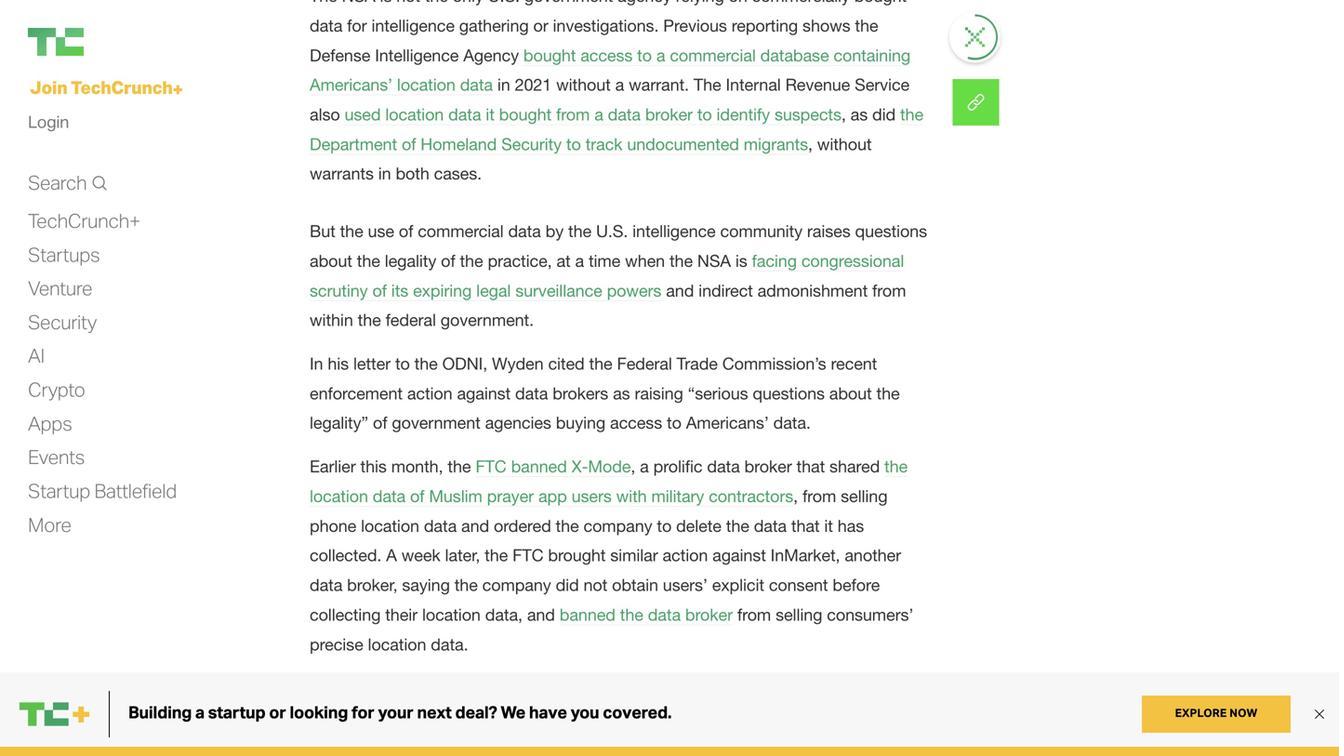 Task type: describe. For each thing, give the bounding box(es) containing it.
from inside from selling consumers' precise location data.
[[738, 605, 771, 625]]

in inside that puts government departments and agencies that use commercially obtained data, like the nsa, in a legal gray space.
[[451, 708, 464, 727]]

the up expiring
[[460, 251, 483, 271]]

his
[[328, 354, 349, 373]]

indirect
[[699, 281, 753, 300]]

the right when
[[670, 251, 693, 271]]

buying
[[556, 413, 606, 433]]

against inside the , from selling phone location data and ordered the company to delete the data that it has collected. a week later, the ftc brought similar action against inmarket, another data broker, saying the company did not obtain users' explicit consent before collecting their location data, and
[[713, 546, 766, 565]]

share on linkedin image
[[953, 79, 1000, 126]]

facebook link
[[953, 79, 1000, 126]]

space.
[[558, 708, 608, 727]]

earlier
[[310, 457, 356, 476]]

techcrunch+ link
[[28, 208, 140, 233]]

, inside , without warrants in both cases.
[[808, 134, 813, 154]]

also
[[310, 105, 340, 124]]

against inside in his letter to the odni, wyden cited the federal trade commission's recent enforcement action against data brokers as raising "serious questions about the legality" of government agencies buying access to americans' data.
[[457, 384, 511, 403]]

with
[[616, 486, 647, 506]]

their
[[385, 605, 418, 625]]

more link
[[28, 512, 71, 537]]

2021
[[515, 75, 552, 95]]

the up brought
[[556, 516, 579, 536]]

facing congressional scrutiny of its expiring legal surveillance powers link
[[310, 251, 904, 301]]

explicit
[[712, 575, 765, 595]]

data. inside in his letter to the odni, wyden cited the federal trade commission's recent enforcement action against data brokers as raising "serious questions about the legality" of government agencies buying access to americans' data.
[[774, 413, 811, 433]]

surveillance
[[516, 281, 603, 300]]

to down "raising"
[[667, 413, 682, 433]]

departments
[[477, 678, 571, 698]]

commercially inside that puts government departments and agencies that use commercially obtained data, like the nsa, in a legal gray space.
[[743, 678, 841, 698]]

location inside bought access to a commercial database containing americans' location data
[[397, 75, 456, 95]]

federal
[[617, 354, 672, 373]]

that inside the , from selling phone location data and ordered the company to delete the data that it has collected. a week later, the ftc brought similar action against inmarket, another data broker, saying the company did not obtain users' explicit consent before collecting their location data, and
[[791, 516, 820, 536]]

military
[[652, 486, 704, 506]]

in
[[310, 354, 323, 373]]

and inside and indirect admonishment from within the federal government.
[[666, 281, 694, 300]]

0 vertical spatial banned
[[511, 457, 567, 476]]

share over email image
[[953, 79, 1000, 126]]

from inside and indirect admonishment from within the federal government.
[[873, 281, 906, 300]]

x link
[[953, 79, 1000, 126]]

0 vertical spatial broker
[[645, 105, 693, 124]]

the down contractors
[[726, 516, 750, 536]]

data inside the location data of muslim prayer app users with military contractors
[[373, 486, 406, 506]]

app
[[539, 486, 567, 506]]

the up scrutiny
[[357, 251, 380, 271]]

of up expiring
[[441, 251, 455, 271]]

this
[[360, 457, 387, 476]]

1 vertical spatial broker
[[745, 457, 792, 476]]

startups
[[28, 242, 100, 266]]

a inside bought access to a commercial database containing americans' location data
[[657, 45, 666, 65]]

gray
[[521, 708, 554, 727]]

department
[[310, 134, 397, 154]]

a inside in 2021 without a warrant. the internal revenue service also
[[615, 75, 624, 95]]

legal inside the facing congressional scrutiny of its expiring legal surveillance powers
[[476, 281, 511, 300]]

mail link
[[953, 79, 1000, 126]]

scrutiny
[[310, 281, 368, 300]]

of inside the location data of muslim prayer app users with military contractors
[[410, 486, 425, 506]]

banned inside "link"
[[560, 605, 616, 625]]

data. inside from selling consumers' precise location data.
[[431, 635, 468, 654]]

consumers'
[[827, 605, 914, 625]]

that
[[310, 678, 343, 698]]

access inside in his letter to the odni, wyden cited the federal trade commission's recent enforcement action against data brokers as raising "serious questions about the legality" of government agencies buying access to americans' data.
[[610, 413, 662, 433]]

data inside the banned the data broker "link"
[[648, 605, 681, 625]]

legality"
[[310, 413, 368, 433]]

and up later,
[[461, 516, 489, 536]]

broker,
[[347, 575, 398, 595]]

use inside but the use of commercial data by the u.s. intelligence community raises questions about the legality of the practice, at a time when the nsa is
[[368, 221, 394, 241]]

without inside , without warrants in both cases.
[[817, 134, 872, 154]]

banned the data broker link
[[560, 605, 733, 625]]

to inside the department of homeland security to track undocumented migrants
[[566, 134, 581, 154]]

location up a
[[361, 516, 419, 536]]

action inside in his letter to the odni, wyden cited the federal trade commission's recent enforcement action against data brokers as raising "serious questions about the legality" of government agencies buying access to americans' data.
[[407, 384, 453, 403]]

data inside but the use of commercial data by the u.s. intelligence community raises questions about the legality of the practice, at a time when the nsa is
[[508, 221, 541, 241]]

u.s. inside but the use of commercial data by the u.s. intelligence community raises questions about the legality of the practice, at a time when the nsa is
[[596, 221, 628, 241]]

location down "saying"
[[422, 605, 481, 625]]

to right letter
[[395, 354, 410, 373]]

the inside and indirect admonishment from within the federal government.
[[358, 310, 381, 330]]

the down later,
[[455, 575, 478, 595]]

close screen image
[[965, 27, 985, 47]]

bought inside the nsa is not the only u.s. government agency relying on commercially bought data for intelligence gathering or investigations. previous reporting shows the defense intelligence agency
[[855, 0, 907, 6]]

identify
[[717, 105, 770, 124]]

bought inside bought access to a commercial database containing americans' location data
[[524, 45, 576, 65]]

americans' inside in his letter to the odni, wyden cited the federal trade commission's recent enforcement action against data brokers as raising "serious questions about the legality" of government agencies buying access to americans' data.
[[686, 413, 769, 433]]

inmarket,
[[771, 546, 840, 565]]

agency
[[463, 45, 519, 65]]

warrant.
[[629, 75, 689, 95]]

like
[[352, 708, 376, 727]]

, down revenue
[[842, 105, 846, 124]]

week
[[402, 546, 441, 565]]

login
[[28, 111, 69, 132]]

did inside the , from selling phone location data and ordered the company to delete the data that it has collected. a week later, the ftc brought similar action against inmarket, another data broker, saying the company did not obtain users' explicit consent before collecting their location data, and
[[556, 575, 579, 595]]

the location data of muslim prayer app users with military contractors
[[310, 457, 908, 506]]

bought access to a commercial database containing americans' location data
[[310, 45, 911, 95]]

questions inside in his letter to the odni, wyden cited the federal trade commission's recent enforcement action against data brokers as raising "serious questions about the legality" of government agencies buying access to americans' data.
[[753, 384, 825, 403]]

odni,
[[442, 354, 488, 373]]

phone
[[310, 516, 356, 536]]

in inside in 2021 without a warrant. the internal revenue service also
[[498, 75, 510, 95]]

share on facebook image
[[953, 79, 1000, 126]]

location right used
[[385, 105, 444, 124]]

and down brought
[[527, 605, 555, 625]]

search
[[28, 170, 87, 194]]

obtained
[[846, 678, 911, 698]]

legality
[[385, 251, 436, 271]]

in 2021 without a warrant. the internal revenue service also
[[310, 75, 910, 124]]

access inside bought access to a commercial database containing americans' location data
[[581, 45, 633, 65]]

the left only
[[425, 0, 448, 6]]

x-
[[572, 457, 588, 476]]

use inside that puts government departments and agencies that use commercially obtained data, like the nsa, in a legal gray space.
[[712, 678, 739, 698]]

the right by
[[568, 221, 592, 241]]

of up legality
[[399, 221, 413, 241]]

data inside the nsa is not the only u.s. government agency relying on commercially bought data for intelligence gathering or investigations. previous reporting shows the defense intelligence agency
[[310, 16, 343, 35]]

the nsa is not the only u.s. government agency relying on commercially bought data for intelligence gathering or investigations. previous reporting shows the defense intelligence agency
[[310, 0, 907, 65]]

recent
[[831, 354, 877, 373]]

containing
[[834, 45, 911, 65]]

+
[[173, 78, 183, 100]]

undocumented
[[627, 134, 739, 154]]

0 vertical spatial that
[[797, 457, 825, 476]]

by
[[546, 221, 564, 241]]

share on x image
[[953, 79, 1000, 126]]

from up track
[[556, 105, 590, 124]]

shows
[[803, 16, 851, 35]]

the inside the location data of muslim prayer app users with military contractors
[[885, 457, 908, 476]]

without inside in 2021 without a warrant. the internal revenue service also
[[556, 75, 611, 95]]

broker inside "link"
[[685, 605, 733, 625]]

2 vertical spatial bought
[[499, 105, 552, 124]]

about inside but the use of commercial data by the u.s. intelligence community raises questions about the legality of the practice, at a time when the nsa is
[[310, 251, 352, 271]]

login link
[[28, 107, 69, 137]]

facing
[[752, 251, 797, 271]]

raising
[[635, 384, 683, 403]]

nsa,
[[409, 708, 447, 727]]

contractors
[[709, 486, 794, 506]]

0 vertical spatial ftc
[[476, 457, 507, 476]]

shared
[[830, 457, 880, 476]]

americans' inside bought access to a commercial database containing americans' location data
[[310, 75, 393, 95]]

, up with
[[631, 457, 636, 476]]

service
[[855, 75, 910, 95]]

data inside bought access to a commercial database containing americans' location data
[[460, 75, 493, 95]]

crypto
[[28, 377, 85, 401]]

it inside the , from selling phone location data and ordered the company to delete the data that it has collected. a week later, the ftc brought similar action against inmarket, another data broker, saying the company did not obtain users' explicit consent before collecting their location data, and
[[825, 516, 833, 536]]

used location data it bought from a data broker to identify suspects , as did
[[345, 105, 900, 124]]

as inside in his letter to the odni, wyden cited the federal trade commission's recent enforcement action against data brokers as raising "serious questions about the legality" of government agencies buying access to americans' data.
[[613, 384, 630, 403]]

users
[[572, 486, 612, 506]]

defense
[[310, 45, 371, 65]]

within
[[310, 310, 353, 330]]

muslim
[[429, 486, 483, 506]]

suspects
[[775, 105, 842, 124]]

a inside but the use of commercial data by the u.s. intelligence community raises questions about the legality of the practice, at a time when the nsa is
[[575, 251, 584, 271]]

consent
[[769, 575, 828, 595]]

not inside the , from selling phone location data and ordered the company to delete the data that it has collected. a week later, the ftc brought similar action against inmarket, another data broker, saying the company did not obtain users' explicit consent before collecting their location data, and
[[584, 575, 608, 595]]

0 vertical spatial company
[[584, 516, 653, 536]]

techcrunch
[[71, 76, 173, 98]]

of inside in his letter to the odni, wyden cited the federal trade commission's recent enforcement action against data brokers as raising "serious questions about the legality" of government agencies buying access to americans' data.
[[373, 413, 387, 433]]

location inside the location data of muslim prayer app users with military contractors
[[310, 486, 368, 506]]

raises
[[807, 221, 851, 241]]

the up muslim
[[448, 457, 471, 476]]

intelligence
[[375, 45, 459, 65]]

expiring
[[413, 281, 472, 300]]

collecting
[[310, 605, 381, 625]]



Task type: locate. For each thing, give the bounding box(es) containing it.
from down explicit
[[738, 605, 771, 625]]

the up defense
[[310, 0, 337, 6]]

obtain
[[612, 575, 658, 595]]

did down brought
[[556, 575, 579, 595]]

earlier this month, the ftc banned x-mode , a prolific data broker that shared
[[310, 457, 885, 476]]

0 vertical spatial government
[[524, 0, 613, 6]]

commercial for a
[[670, 45, 756, 65]]

government
[[524, 0, 613, 6], [392, 413, 481, 433], [384, 678, 473, 698]]

1 vertical spatial commercial
[[418, 221, 504, 241]]

government up or
[[524, 0, 613, 6]]

0 horizontal spatial is
[[380, 0, 392, 6]]

share on reddit image
[[953, 79, 1000, 126]]

0 horizontal spatial security
[[28, 310, 97, 334]]

without up used location data it bought from a data broker to identify suspects link
[[556, 75, 611, 95]]

security inside the department of homeland security to track undocumented migrants
[[501, 134, 562, 154]]

homeland
[[421, 134, 497, 154]]

as down service
[[851, 105, 868, 124]]

at
[[557, 251, 571, 271]]

0 horizontal spatial the
[[310, 0, 337, 6]]

internal
[[726, 75, 781, 95]]

1 vertical spatial data.
[[431, 635, 468, 654]]

commercial for of
[[418, 221, 504, 241]]

intelligence up the intelligence
[[372, 16, 455, 35]]

about up scrutiny
[[310, 251, 352, 271]]

more
[[28, 512, 71, 537]]

the right within at left
[[358, 310, 381, 330]]

in left 2021
[[498, 75, 510, 95]]

0 vertical spatial it
[[486, 105, 495, 124]]

the left odni,
[[415, 354, 438, 373]]

of inside the facing congressional scrutiny of its expiring legal surveillance powers
[[372, 281, 387, 300]]

questions inside but the use of commercial data by the u.s. intelligence community raises questions about the legality of the practice, at a time when the nsa is
[[855, 221, 927, 241]]

0 horizontal spatial commercial
[[418, 221, 504, 241]]

broker up contractors
[[745, 457, 792, 476]]

both
[[396, 164, 430, 183]]

is
[[380, 0, 392, 6], [736, 251, 748, 271]]

about
[[310, 251, 352, 271], [830, 384, 872, 403]]

commercial down cases.
[[418, 221, 504, 241]]

the inside the banned the data broker "link"
[[620, 605, 644, 625]]

not inside the nsa is not the only u.s. government agency relying on commercially bought data for intelligence gathering or investigations. previous reporting shows the defense intelligence agency
[[396, 0, 420, 6]]

0 vertical spatial action
[[407, 384, 453, 403]]

did down service
[[873, 105, 896, 124]]

to down military
[[657, 516, 672, 536]]

1 vertical spatial company
[[482, 575, 551, 595]]

1 vertical spatial security
[[28, 310, 97, 334]]

of inside the department of homeland security to track undocumented migrants
[[402, 134, 416, 154]]

1 horizontal spatial is
[[736, 251, 748, 271]]

only
[[453, 0, 483, 6]]

0 horizontal spatial as
[[613, 384, 630, 403]]

, down suspects
[[808, 134, 813, 154]]

0 horizontal spatial company
[[482, 575, 551, 595]]

data. down commission's
[[774, 413, 811, 433]]

the inside the department of homeland security to track undocumented migrants
[[900, 105, 924, 124]]

techcrunch+
[[28, 208, 140, 232]]

1 vertical spatial action
[[663, 546, 708, 565]]

search image
[[91, 174, 107, 192]]

bought down or
[[524, 45, 576, 65]]

its
[[391, 281, 409, 300]]

1 horizontal spatial as
[[851, 105, 868, 124]]

in left the both
[[378, 164, 391, 183]]

intelligence inside but the use of commercial data by the u.s. intelligence community raises questions about the legality of the practice, at a time when the nsa is
[[633, 221, 716, 241]]

americans' down defense
[[310, 75, 393, 95]]

company down "ordered"
[[482, 575, 551, 595]]

enforcement
[[310, 384, 403, 403]]

agencies inside that puts government departments and agencies that use commercially obtained data, like the nsa, in a legal gray space.
[[608, 678, 675, 698]]

ai
[[28, 343, 44, 368]]

0 vertical spatial americans'
[[310, 75, 393, 95]]

selling down the shared
[[841, 486, 888, 506]]

linkedin link
[[953, 79, 1000, 126]]

1 vertical spatial commercially
[[743, 678, 841, 698]]

apps link
[[28, 411, 72, 436]]

without down suspects
[[817, 134, 872, 154]]

a
[[657, 45, 666, 65], [615, 75, 624, 95], [595, 105, 603, 124], [575, 251, 584, 271], [640, 457, 649, 476], [469, 708, 478, 727]]

0 horizontal spatial ftc
[[476, 457, 507, 476]]

the department of homeland security to track undocumented migrants
[[310, 105, 924, 154]]

0 horizontal spatial selling
[[776, 605, 823, 625]]

the inside the nsa is not the only u.s. government agency relying on commercially bought data for intelligence gathering or investigations. previous reporting shows the defense intelligence agency
[[310, 0, 337, 6]]

from down the shared
[[803, 486, 836, 506]]

startup
[[28, 479, 90, 503]]

as
[[851, 105, 868, 124], [613, 384, 630, 403]]

0 horizontal spatial data,
[[310, 708, 347, 727]]

, from selling phone location data and ordered the company to delete the data that it has collected. a week later, the ftc brought similar action against inmarket, another data broker, saying the company did not obtain users' explicit consent before collecting their location data, and
[[310, 486, 901, 625]]

intelligence inside the nsa is not the only u.s. government agency relying on commercially bought data for intelligence gathering or investigations. previous reporting shows the defense intelligence agency
[[372, 16, 455, 35]]

bought down 2021
[[499, 105, 552, 124]]

0 vertical spatial questions
[[855, 221, 927, 241]]

2 vertical spatial that
[[679, 678, 708, 698]]

ftc
[[476, 457, 507, 476], [513, 546, 544, 565]]

1 horizontal spatial about
[[830, 384, 872, 403]]

0 vertical spatial legal
[[476, 281, 511, 300]]

0 vertical spatial access
[[581, 45, 633, 65]]

1 vertical spatial it
[[825, 516, 833, 536]]

the right later,
[[485, 546, 508, 565]]

trade
[[677, 354, 718, 373]]

, inside the , from selling phone location data and ordered the company to delete the data that it has collected. a week later, the ftc brought similar action against inmarket, another data broker, saying the company did not obtain users' explicit consent before collecting their location data, and
[[794, 486, 798, 506]]

1 horizontal spatial action
[[663, 546, 708, 565]]

government.
[[441, 310, 534, 330]]

did
[[873, 105, 896, 124], [556, 575, 579, 595]]

1 horizontal spatial intelligence
[[633, 221, 716, 241]]

precise
[[310, 635, 363, 654]]

1 horizontal spatial use
[[712, 678, 739, 698]]

1 vertical spatial that
[[791, 516, 820, 536]]

0 vertical spatial not
[[396, 0, 420, 6]]

the down service
[[900, 105, 924, 124]]

the
[[310, 0, 337, 6], [694, 75, 721, 95]]

location down their
[[368, 635, 426, 654]]

access down "raising"
[[610, 413, 662, 433]]

is inside but the use of commercial data by the u.s. intelligence community raises questions about the legality of the practice, at a time when the nsa is
[[736, 251, 748, 271]]

when
[[625, 251, 665, 271]]

and left indirect
[[666, 281, 694, 300]]

data inside in his letter to the odni, wyden cited the federal trade commission's recent enforcement action against data brokers as raising "serious questions about the legality" of government agencies buying access to americans' data.
[[515, 384, 548, 403]]

apps
[[28, 411, 72, 435]]

from inside the , from selling phone location data and ordered the company to delete the data that it has collected. a week later, the ftc brought similar action against inmarket, another data broker, saying the company did not obtain users' explicit consent before collecting their location data, and
[[803, 486, 836, 506]]

1 vertical spatial about
[[830, 384, 872, 403]]

0 horizontal spatial not
[[396, 0, 420, 6]]

0 vertical spatial commercial
[[670, 45, 756, 65]]

0 horizontal spatial data.
[[431, 635, 468, 654]]

commercially
[[752, 0, 850, 6], [743, 678, 841, 698]]

facing congressional scrutiny of its expiring legal surveillance powers
[[310, 251, 904, 300]]

brokers
[[553, 384, 609, 403]]

action down odni,
[[407, 384, 453, 403]]

1 horizontal spatial u.s.
[[596, 221, 628, 241]]

1 horizontal spatial not
[[584, 575, 608, 595]]

0 vertical spatial against
[[457, 384, 511, 403]]

the up containing
[[855, 16, 879, 35]]

the right the but
[[340, 221, 363, 241]]

not up the intelligence
[[396, 0, 420, 6]]

startup battlefield link
[[28, 479, 177, 504]]

ftc banned x-mode link
[[476, 457, 631, 477]]

agencies up 'ftc banned x-mode' 'link'
[[485, 413, 551, 433]]

it
[[486, 105, 495, 124], [825, 516, 833, 536]]

1 vertical spatial against
[[713, 546, 766, 565]]

to left track
[[566, 134, 581, 154]]

"serious
[[688, 384, 748, 403]]

, up inmarket,
[[794, 486, 798, 506]]

0 vertical spatial did
[[873, 105, 896, 124]]

2 horizontal spatial in
[[498, 75, 510, 95]]

a inside that puts government departments and agencies that use commercially obtained data, like the nsa, in a legal gray space.
[[469, 708, 478, 727]]

the inside that puts government departments and agencies that use commercially obtained data, like the nsa, in a legal gray space.
[[381, 708, 404, 727]]

the down recent
[[877, 384, 900, 403]]

against up explicit
[[713, 546, 766, 565]]

1 vertical spatial intelligence
[[633, 221, 716, 241]]

that inside that puts government departments and agencies that use commercially obtained data, like the nsa, in a legal gray space.
[[679, 678, 708, 698]]

about inside in his letter to the odni, wyden cited the federal trade commission's recent enforcement action against data brokers as raising "serious questions about the legality" of government agencies buying access to americans' data.
[[830, 384, 872, 403]]

brought
[[548, 546, 606, 565]]

1 horizontal spatial in
[[451, 708, 464, 727]]

not
[[396, 0, 420, 6], [584, 575, 608, 595]]

copy share link image
[[953, 79, 1000, 126]]

data, up departments on the left
[[485, 605, 523, 625]]

1 vertical spatial data,
[[310, 708, 347, 727]]

ftc inside the , from selling phone location data and ordered the company to delete the data that it has collected. a week later, the ftc brought similar action against inmarket, another data broker, saying the company did not obtain users' explicit consent before collecting their location data, and
[[513, 546, 544, 565]]

is inside the nsa is not the only u.s. government agency relying on commercially bought data for intelligence gathering or investigations. previous reporting shows the defense intelligence agency
[[380, 0, 392, 6]]

1 vertical spatial not
[[584, 575, 608, 595]]

1 horizontal spatial security
[[501, 134, 562, 154]]

1 horizontal spatial against
[[713, 546, 766, 565]]

1 horizontal spatial selling
[[841, 486, 888, 506]]

used location data it bought from a data broker to identify suspects link
[[345, 105, 842, 125]]

0 vertical spatial use
[[368, 221, 394, 241]]

1 horizontal spatial ftc
[[513, 546, 544, 565]]

1 horizontal spatial company
[[584, 516, 653, 536]]

it up homeland
[[486, 105, 495, 124]]

0 horizontal spatial u.s.
[[488, 0, 520, 6]]

banned
[[511, 457, 567, 476], [560, 605, 616, 625]]

selling down consent
[[776, 605, 823, 625]]

wyden
[[492, 354, 544, 373]]

1 vertical spatial is
[[736, 251, 748, 271]]

u.s. up time
[[596, 221, 628, 241]]

0 vertical spatial selling
[[841, 486, 888, 506]]

bought up containing
[[855, 0, 907, 6]]

venture link
[[28, 276, 92, 301]]

0 horizontal spatial action
[[407, 384, 453, 403]]

2 vertical spatial government
[[384, 678, 473, 698]]

1 horizontal spatial questions
[[855, 221, 927, 241]]

1 vertical spatial use
[[712, 678, 739, 698]]

u.s. inside the nsa is not the only u.s. government agency relying on commercially bought data for intelligence gathering or investigations. previous reporting shows the defense intelligence agency
[[488, 0, 520, 6]]

0 horizontal spatial against
[[457, 384, 511, 403]]

0 vertical spatial security
[[501, 134, 562, 154]]

1 vertical spatial agencies
[[608, 678, 675, 698]]

banned up app
[[511, 457, 567, 476]]

1 vertical spatial bought
[[524, 45, 576, 65]]

1 vertical spatial government
[[392, 413, 481, 433]]

nsa inside the nsa is not the only u.s. government agency relying on commercially bought data for intelligence gathering or investigations. previous reporting shows the defense intelligence agency
[[342, 0, 375, 6]]

broker down "warrant."
[[645, 105, 693, 124]]

selling inside the , from selling phone location data and ordered the company to delete the data that it has collected. a week later, the ftc brought similar action against inmarket, another data broker, saying the company did not obtain users' explicit consent before collecting their location data, and
[[841, 486, 888, 506]]

battlefield
[[94, 479, 177, 503]]

action up users'
[[663, 546, 708, 565]]

0 horizontal spatial in
[[378, 164, 391, 183]]

company down with
[[584, 516, 653, 536]]

startups link
[[28, 242, 100, 267]]

1 vertical spatial selling
[[776, 605, 823, 625]]

techcrunch image
[[28, 28, 84, 56]]

has
[[838, 516, 864, 536]]

data,
[[485, 605, 523, 625], [310, 708, 347, 727]]

and inside that puts government departments and agencies that use commercially obtained data, like the nsa, in a legal gray space.
[[576, 678, 604, 698]]

1 vertical spatial in
[[378, 164, 391, 183]]

0 vertical spatial bought
[[855, 0, 907, 6]]

0 vertical spatial u.s.
[[488, 0, 520, 6]]

about down recent
[[830, 384, 872, 403]]

1 vertical spatial nsa
[[698, 251, 731, 271]]

data, down the that
[[310, 708, 347, 727]]

the left the internal
[[694, 75, 721, 95]]

commercially left obtained
[[743, 678, 841, 698]]

, without warrants in both cases.
[[310, 134, 872, 183]]

action inside the , from selling phone location data and ordered the company to delete the data that it has collected. a week later, the ftc brought similar action against inmarket, another data broker, saying the company did not obtain users' explicit consent before collecting their location data, and
[[663, 546, 708, 565]]

data, inside that puts government departments and agencies that use commercially obtained data, like the nsa, in a legal gray space.
[[310, 708, 347, 727]]

a
[[386, 546, 397, 565]]

to up "warrant."
[[637, 45, 652, 65]]

1 horizontal spatial the
[[694, 75, 721, 95]]

1 vertical spatial as
[[613, 384, 630, 403]]

agencies down from selling consumers' precise location data. on the bottom of the page
[[608, 678, 675, 698]]

location up phone
[[310, 486, 368, 506]]

commercial down previous
[[670, 45, 756, 65]]

1 horizontal spatial americans'
[[686, 413, 769, 433]]

is up the intelligence
[[380, 0, 392, 6]]

location inside from selling consumers' precise location data.
[[368, 635, 426, 654]]

access
[[581, 45, 633, 65], [610, 413, 662, 433]]

0 vertical spatial as
[[851, 105, 868, 124]]

1 vertical spatial the
[[694, 75, 721, 95]]

2 vertical spatial broker
[[685, 605, 733, 625]]

data, inside the , from selling phone location data and ordered the company to delete the data that it has collected. a week later, the ftc brought similar action against inmarket, another data broker, saying the company did not obtain users' explicit consent before collecting their location data, and
[[485, 605, 523, 625]]

startup battlefield
[[28, 479, 177, 503]]

0 vertical spatial commercially
[[752, 0, 850, 6]]

to up the undocumented
[[697, 105, 712, 124]]

intelligence
[[372, 16, 455, 35], [633, 221, 716, 241]]

1 horizontal spatial commercial
[[670, 45, 756, 65]]

that down the banned the data broker "link"
[[679, 678, 708, 698]]

commercial inside bought access to a commercial database containing americans' location data
[[670, 45, 756, 65]]

1 vertical spatial access
[[610, 413, 662, 433]]

of down enforcement
[[373, 413, 387, 433]]

to inside the , from selling phone location data and ordered the company to delete the data that it has collected. a week later, the ftc brought similar action against inmarket, another data broker, saying the company did not obtain users' explicit consent before collecting their location data, and
[[657, 516, 672, 536]]

of left its
[[372, 281, 387, 300]]

previous
[[663, 16, 727, 35]]

data
[[310, 16, 343, 35], [460, 75, 493, 95], [448, 105, 481, 124], [608, 105, 641, 124], [508, 221, 541, 241], [515, 384, 548, 403], [707, 457, 740, 476], [373, 486, 406, 506], [424, 516, 457, 536], [754, 516, 787, 536], [310, 575, 343, 595], [648, 605, 681, 625]]

against down odni,
[[457, 384, 511, 403]]

letter
[[353, 354, 391, 373]]

data.
[[774, 413, 811, 433], [431, 635, 468, 654]]

legal left gray
[[482, 708, 517, 727]]

commercial inside but the use of commercial data by the u.s. intelligence community raises questions about the legality of the practice, at a time when the nsa is
[[418, 221, 504, 241]]

used
[[345, 105, 381, 124]]

to inside bought access to a commercial database containing americans' location data
[[637, 45, 652, 65]]

the right cited
[[589, 354, 613, 373]]

0 vertical spatial intelligence
[[372, 16, 455, 35]]

the right like
[[381, 708, 404, 727]]

not down brought
[[584, 575, 608, 595]]

from
[[556, 105, 590, 124], [873, 281, 906, 300], [803, 486, 836, 506], [738, 605, 771, 625]]

commercially up shows
[[752, 0, 850, 6]]

government inside that puts government departments and agencies that use commercially obtained data, like the nsa, in a legal gray space.
[[384, 678, 473, 698]]

0 horizontal spatial americans'
[[310, 75, 393, 95]]

community
[[720, 221, 803, 241]]

copy share link link
[[953, 79, 1000, 126]]

commercially inside the nsa is not the only u.s. government agency relying on commercially bought data for intelligence gathering or investigations. previous reporting shows the defense intelligence agency
[[752, 0, 850, 6]]

in right nsa,
[[451, 708, 464, 727]]

to
[[637, 45, 652, 65], [697, 105, 712, 124], [566, 134, 581, 154], [395, 354, 410, 373], [667, 413, 682, 433], [657, 516, 672, 536]]

it left has
[[825, 516, 833, 536]]

government inside in his letter to the odni, wyden cited the federal trade commission's recent enforcement action against data brokers as raising "serious questions about the legality" of government agencies buying access to americans' data.
[[392, 413, 481, 433]]

americans' down "serious
[[686, 413, 769, 433]]

time
[[589, 251, 621, 271]]

legal up government.
[[476, 281, 511, 300]]

reddit link
[[953, 79, 1000, 126]]

nsa inside but the use of commercial data by the u.s. intelligence community raises questions about the legality of the practice, at a time when the nsa is
[[698, 251, 731, 271]]

1 horizontal spatial agencies
[[608, 678, 675, 698]]

0 horizontal spatial agencies
[[485, 413, 551, 433]]

saying
[[402, 575, 450, 595]]

the inside in 2021 without a warrant. the internal revenue service also
[[694, 75, 721, 95]]

in inside , without warrants in both cases.
[[378, 164, 391, 183]]

1 horizontal spatial data.
[[774, 413, 811, 433]]

0 vertical spatial the
[[310, 0, 337, 6]]

users'
[[663, 575, 708, 595]]

another
[[845, 546, 901, 565]]

ftc down "ordered"
[[513, 546, 544, 565]]

against
[[457, 384, 511, 403], [713, 546, 766, 565]]

admonishment
[[758, 281, 868, 300]]

location down the intelligence
[[397, 75, 456, 95]]

0 vertical spatial is
[[380, 0, 392, 6]]

mode
[[588, 457, 631, 476]]

u.s. up gathering
[[488, 0, 520, 6]]

banned down the obtain
[[560, 605, 616, 625]]

government up month,
[[392, 413, 481, 433]]

1 vertical spatial legal
[[482, 708, 517, 727]]

legal inside that puts government departments and agencies that use commercially obtained data, like the nsa, in a legal gray space.
[[482, 708, 517, 727]]

relying
[[676, 0, 724, 6]]

selling inside from selling consumers' precise location data.
[[776, 605, 823, 625]]

access down the "investigations."
[[581, 45, 633, 65]]

2 vertical spatial in
[[451, 708, 464, 727]]

1 horizontal spatial it
[[825, 516, 833, 536]]

agencies
[[485, 413, 551, 433], [608, 678, 675, 698]]

0 vertical spatial data.
[[774, 413, 811, 433]]

puts
[[347, 678, 380, 698]]

1 vertical spatial ftc
[[513, 546, 544, 565]]

agencies inside in his letter to the odni, wyden cited the federal trade commission's recent enforcement action against data brokers as raising "serious questions about the legality" of government agencies buying access to americans' data.
[[485, 413, 551, 433]]

before
[[833, 575, 880, 595]]

that left the shared
[[797, 457, 825, 476]]

in his letter to the odni, wyden cited the federal trade commission's recent enforcement action against data brokers as raising "serious questions about the legality" of government agencies buying access to americans' data.
[[310, 354, 900, 433]]

1 horizontal spatial nsa
[[698, 251, 731, 271]]

1 vertical spatial banned
[[560, 605, 616, 625]]

0 horizontal spatial did
[[556, 575, 579, 595]]

questions up the congressional
[[855, 221, 927, 241]]

delete
[[676, 516, 722, 536]]

broker
[[645, 105, 693, 124], [745, 457, 792, 476], [685, 605, 733, 625]]

0 horizontal spatial without
[[556, 75, 611, 95]]

from down the congressional
[[873, 281, 906, 300]]

questions down commission's
[[753, 384, 825, 403]]

on
[[729, 0, 748, 6]]

nsa up indirect
[[698, 251, 731, 271]]

0 vertical spatial nsa
[[342, 0, 375, 6]]

government inside the nsa is not the only u.s. government agency relying on commercially bought data for intelligence gathering or investigations. previous reporting shows the defense intelligence agency
[[524, 0, 613, 6]]

but the use of commercial data by the u.s. intelligence community raises questions about the legality of the practice, at a time when the nsa is
[[310, 221, 927, 271]]

ordered
[[494, 516, 551, 536]]

nsa up the for
[[342, 0, 375, 6]]

is left facing
[[736, 251, 748, 271]]



Task type: vqa. For each thing, say whether or not it's contained in the screenshot.
broker to the bottom
yes



